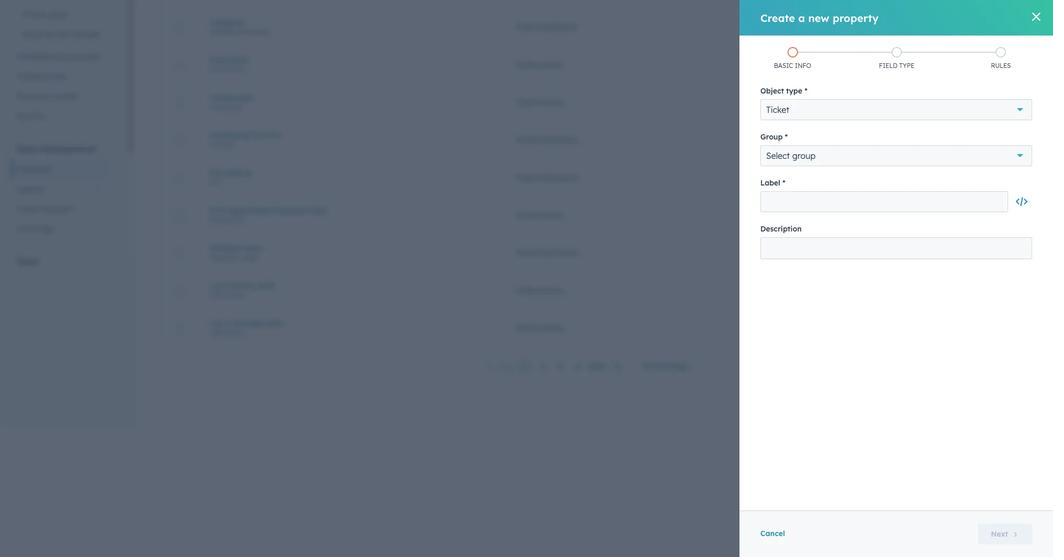 Task type: describe. For each thing, give the bounding box(es) containing it.
agent
[[229, 206, 250, 215]]

10 per page
[[643, 361, 687, 371]]

hubspot for category
[[753, 22, 784, 32]]

ticket for first agent email response date
[[516, 210, 536, 220]]

response
[[275, 206, 307, 215]]

ticket information for hubspot team
[[516, 248, 578, 257]]

date inside create date date picker
[[210, 103, 224, 111]]

last for last contacted date
[[210, 319, 225, 328]]

management
[[40, 144, 95, 154]]

last contacted date date picker
[[210, 319, 283, 336]]

by
[[241, 130, 250, 140]]

3
[[558, 362, 563, 371]]

ticket for create date
[[516, 97, 536, 107]]

ticket for last contacted date
[[516, 323, 536, 333]]

file upload button
[[210, 168, 490, 177]]

objects
[[17, 185, 43, 194]]

per
[[654, 361, 666, 371]]

close date button
[[210, 55, 490, 65]]

multiple
[[210, 27, 233, 35]]

1
[[523, 362, 527, 371]]

picker inside last activity date date picker
[[226, 291, 244, 299]]

picker inside create date date picker
[[226, 103, 244, 111]]

information for hubspot team
[[538, 248, 578, 257]]

category multiple checkboxes
[[210, 18, 269, 35]]

date inside last activity date date picker
[[210, 291, 224, 299]]

marketplace
[[17, 52, 60, 61]]

ticket activity for close date
[[516, 60, 563, 69]]

activity for last activity date
[[538, 286, 563, 295]]

4 button
[[572, 360, 585, 373]]

ticket information for file upload
[[516, 173, 578, 182]]

created by user id number
[[210, 130, 280, 148]]

import & export
[[17, 204, 73, 214]]

next button
[[585, 360, 628, 374]]

prev button
[[480, 360, 520, 374]]

hubspot for file upload
[[753, 173, 784, 182]]

ticket for last activity date
[[516, 286, 536, 295]]

date inside 'last contacted date date picker'
[[267, 319, 283, 328]]

select
[[242, 253, 259, 261]]

information for category
[[538, 22, 578, 32]]

provider
[[72, 30, 100, 39]]

1 button
[[520, 360, 531, 373]]

ticket for hubspot team
[[516, 248, 536, 257]]

email service provider
[[23, 30, 100, 39]]

export
[[51, 204, 73, 214]]

create date button
[[210, 93, 490, 102]]

marketplace downloads
[[17, 52, 100, 61]]

private apps
[[23, 10, 67, 19]]

logs
[[37, 224, 54, 234]]

activity for last contacted date
[[538, 323, 563, 333]]

marketplace downloads link
[[10, 47, 109, 66]]

privacy & consent link
[[10, 86, 109, 106]]

activity for first agent email response date
[[538, 210, 563, 220]]

page
[[669, 361, 687, 371]]

audit
[[17, 224, 35, 234]]

date inside 'last contacted date date picker'
[[210, 329, 224, 336]]

next
[[588, 362, 606, 371]]

0 for category
[[1003, 22, 1007, 32]]

data management element
[[10, 143, 109, 239]]

3 button
[[555, 360, 566, 373]]

close
[[210, 55, 229, 65]]

file upload file
[[210, 168, 251, 186]]

2
[[541, 362, 545, 371]]

hubspot for first agent email response date
[[753, 210, 784, 220]]

consent
[[51, 91, 80, 101]]

data management
[[17, 144, 95, 154]]

security link
[[10, 106, 109, 126]]

properties
[[17, 165, 52, 174]]

activity for close date
[[538, 60, 563, 69]]

0 for close date
[[1003, 60, 1007, 69]]

email
[[23, 30, 42, 39]]

10
[[643, 361, 652, 371]]

number
[[210, 140, 234, 148]]

ticket for close date
[[516, 60, 536, 69]]

pagination navigation
[[480, 360, 628, 374]]

date inside close date date picker
[[210, 65, 224, 73]]

properties link
[[10, 159, 109, 179]]

picker inside first agent email response date date picker
[[226, 216, 244, 223]]

category
[[210, 18, 244, 27]]

information for file upload
[[538, 173, 578, 182]]

date inside first agent email response date date picker
[[310, 206, 326, 215]]

hubspot team dropdown select
[[210, 243, 263, 261]]

data
[[17, 144, 37, 154]]

hubspot inside hubspot team dropdown select
[[210, 243, 242, 253]]

import & export link
[[10, 199, 109, 219]]

apps
[[49, 10, 67, 19]]

0 for first agent email response date
[[1003, 210, 1007, 220]]

contacted
[[228, 319, 264, 328]]

upload
[[225, 168, 251, 177]]

privacy & consent
[[17, 91, 80, 101]]

ticket activity for create date
[[516, 97, 563, 107]]



Task type: locate. For each thing, give the bounding box(es) containing it.
tracking
[[17, 72, 46, 81]]

last
[[210, 281, 225, 290], [210, 319, 225, 328]]

1 file from the top
[[210, 168, 223, 177]]

team
[[244, 243, 263, 253]]

& for consent
[[44, 91, 49, 101]]

1 ticket from the top
[[516, 22, 536, 32]]

2 file from the top
[[210, 178, 220, 186]]

last activity date date picker
[[210, 281, 274, 299]]

5 ticket from the top
[[516, 173, 536, 182]]

activity
[[538, 60, 563, 69], [538, 97, 563, 107], [538, 210, 563, 220], [228, 281, 255, 290], [538, 286, 563, 295], [538, 323, 563, 333]]

create date date picker
[[210, 93, 253, 111]]

2 last from the top
[[210, 319, 225, 328]]

1 0 from the top
[[1003, 22, 1007, 32]]

&
[[44, 91, 49, 101], [43, 204, 49, 214]]

dropdown
[[210, 253, 240, 261]]

4
[[576, 362, 581, 371]]

4 picker from the top
[[226, 291, 244, 299]]

file up first
[[210, 178, 220, 186]]

1 picker from the top
[[226, 65, 244, 73]]

hubspot for created by user id
[[753, 135, 784, 145]]

3 ticket activity from the top
[[516, 210, 563, 220]]

date inside close date date picker
[[232, 55, 248, 65]]

date right response
[[310, 206, 326, 215]]

first agent email response date date picker
[[210, 206, 326, 223]]

category button
[[210, 18, 490, 27]]

objects button
[[10, 179, 109, 199]]

ticket activity for first agent email response date
[[516, 210, 563, 220]]

ticket activity for last activity date
[[516, 286, 563, 295]]

tools
[[17, 257, 38, 267]]

ticket activity
[[516, 60, 563, 69], [516, 97, 563, 107], [516, 210, 563, 220], [516, 286, 563, 295], [516, 323, 563, 333]]

6 0 from the top
[[1003, 248, 1007, 257]]

date
[[232, 55, 248, 65], [236, 93, 253, 102], [310, 206, 326, 215], [258, 281, 274, 290], [267, 319, 283, 328]]

date right contacted
[[267, 319, 283, 328]]

date down create
[[210, 103, 224, 111]]

ticket for category
[[516, 22, 536, 32]]

4 ticket activity from the top
[[516, 286, 563, 295]]

3 ticket from the top
[[516, 97, 536, 107]]

1 vertical spatial &
[[43, 204, 49, 214]]

1 vertical spatial last
[[210, 319, 225, 328]]

2 ticket from the top
[[516, 60, 536, 69]]

ticket
[[516, 22, 536, 32], [516, 60, 536, 69], [516, 97, 536, 107], [516, 135, 536, 145], [516, 173, 536, 182], [516, 210, 536, 220], [516, 248, 536, 257], [516, 286, 536, 295], [516, 323, 536, 333]]

3 date from the top
[[210, 216, 224, 223]]

& inside the data management element
[[43, 204, 49, 214]]

picker inside 'last contacted date date picker'
[[226, 329, 244, 336]]

private
[[23, 10, 47, 19]]

picker down contacted
[[226, 329, 244, 336]]

2 button
[[537, 360, 548, 373]]

1 ticket information from the top
[[516, 22, 578, 32]]

ticket for file upload
[[516, 173, 536, 182]]

created
[[210, 130, 239, 140]]

picker down create
[[226, 103, 244, 111]]

last inside last activity date date picker
[[210, 281, 225, 290]]

0 vertical spatial last
[[210, 281, 225, 290]]

9 ticket from the top
[[516, 323, 536, 333]]

3 information from the top
[[538, 173, 578, 182]]

information
[[538, 22, 578, 32], [538, 135, 578, 145], [538, 173, 578, 182], [538, 248, 578, 257]]

checkboxes
[[235, 27, 269, 35]]

service
[[44, 30, 70, 39]]

4 ticket from the top
[[516, 135, 536, 145]]

first
[[210, 206, 226, 215]]

1 ticket activity from the top
[[516, 60, 563, 69]]

downloads
[[62, 52, 100, 61]]

date down last activity date date picker
[[210, 329, 224, 336]]

2 picker from the top
[[226, 103, 244, 111]]

6 ticket from the top
[[516, 210, 536, 220]]

hubspot for close date
[[753, 60, 784, 69]]

hubspot for hubspot team
[[753, 248, 784, 257]]

hubspot team button
[[210, 243, 490, 253]]

10 per page button
[[636, 355, 701, 376]]

date right the close
[[232, 55, 248, 65]]

0 vertical spatial &
[[44, 91, 49, 101]]

prev
[[499, 362, 516, 371]]

last contacted date button
[[210, 319, 490, 328]]

code
[[48, 72, 66, 81]]

ticket information for category
[[516, 22, 578, 32]]

4 ticket information from the top
[[516, 248, 578, 257]]

0 for create date
[[1003, 97, 1007, 107]]

import
[[17, 204, 41, 214]]

tab panel
[[152, 0, 1029, 385]]

picker
[[226, 65, 244, 73], [226, 103, 244, 111], [226, 216, 244, 223], [226, 291, 244, 299], [226, 329, 244, 336]]

first agent email response date button
[[210, 206, 490, 215]]

& for export
[[43, 204, 49, 214]]

7 ticket from the top
[[516, 248, 536, 257]]

activity inside last activity date date picker
[[228, 281, 255, 290]]

last activity date button
[[210, 281, 490, 290]]

0 for created by user id
[[1003, 135, 1007, 145]]

activity for create date
[[538, 97, 563, 107]]

picker up contacted
[[226, 291, 244, 299]]

date right create
[[236, 93, 253, 102]]

5 picker from the top
[[226, 329, 244, 336]]

0
[[1003, 22, 1007, 32], [1003, 60, 1007, 69], [1003, 97, 1007, 107], [1003, 135, 1007, 145], [1003, 210, 1007, 220], [1003, 248, 1007, 257]]

3 ticket information from the top
[[516, 173, 578, 182]]

5 ticket activity from the top
[[516, 323, 563, 333]]

5 date from the top
[[210, 329, 224, 336]]

email
[[252, 206, 272, 215]]

4 information from the top
[[538, 248, 578, 257]]

ticket for created by user id
[[516, 135, 536, 145]]

2 date from the top
[[210, 103, 224, 111]]

1 last from the top
[[210, 281, 225, 290]]

ticket information
[[516, 22, 578, 32], [516, 135, 578, 145], [516, 173, 578, 182], [516, 248, 578, 257]]

4 0 from the top
[[1003, 135, 1007, 145]]

file
[[210, 168, 223, 177], [210, 178, 220, 186]]

2 ticket activity from the top
[[516, 97, 563, 107]]

ticket information for created by user id
[[516, 135, 578, 145]]

last left contacted
[[210, 319, 225, 328]]

& right privacy
[[44, 91, 49, 101]]

tab panel containing category
[[152, 0, 1029, 385]]

user
[[252, 130, 268, 140]]

& left export in the top of the page
[[43, 204, 49, 214]]

picker down the close
[[226, 65, 244, 73]]

3 picker from the top
[[226, 216, 244, 223]]

2 information from the top
[[538, 135, 578, 145]]

date inside create date date picker
[[236, 93, 253, 102]]

8 ticket from the top
[[516, 286, 536, 295]]

picker inside close date date picker
[[226, 65, 244, 73]]

email service provider link
[[10, 25, 109, 44]]

date down dropdown
[[210, 291, 224, 299]]

last inside 'last contacted date date picker'
[[210, 319, 225, 328]]

tracking code link
[[10, 66, 109, 86]]

date inside first agent email response date date picker
[[210, 216, 224, 223]]

close date date picker
[[210, 55, 248, 73]]

security
[[17, 111, 45, 121]]

2 ticket information from the top
[[516, 135, 578, 145]]

3 0 from the top
[[1003, 97, 1007, 107]]

audit logs link
[[10, 219, 109, 239]]

1 information from the top
[[538, 22, 578, 32]]

date down select
[[258, 281, 274, 290]]

last for last activity date
[[210, 281, 225, 290]]

4 date from the top
[[210, 291, 224, 299]]

picker down 'agent'
[[226, 216, 244, 223]]

date inside last activity date date picker
[[258, 281, 274, 290]]

tracking code
[[17, 72, 66, 81]]

private apps link
[[10, 5, 109, 25]]

last down dropdown
[[210, 281, 225, 290]]

hubspot for create date
[[753, 97, 784, 107]]

1 vertical spatial file
[[210, 178, 220, 186]]

created by user id button
[[210, 130, 490, 140]]

privacy
[[17, 91, 42, 101]]

ticket activity for last contacted date
[[516, 323, 563, 333]]

information for created by user id
[[538, 135, 578, 145]]

2 0 from the top
[[1003, 60, 1007, 69]]

id
[[270, 130, 280, 140]]

date down the close
[[210, 65, 224, 73]]

5 0 from the top
[[1003, 210, 1007, 220]]

create
[[210, 93, 234, 102]]

file left upload
[[210, 168, 223, 177]]

1 date from the top
[[210, 65, 224, 73]]

audit logs
[[17, 224, 54, 234]]

date
[[210, 65, 224, 73], [210, 103, 224, 111], [210, 216, 224, 223], [210, 291, 224, 299], [210, 329, 224, 336]]

0 for hubspot team
[[1003, 248, 1007, 257]]

0 vertical spatial file
[[210, 168, 223, 177]]

date down first
[[210, 216, 224, 223]]



Task type: vqa. For each thing, say whether or not it's contained in the screenshot.
Press to sort. ELEMENT
no



